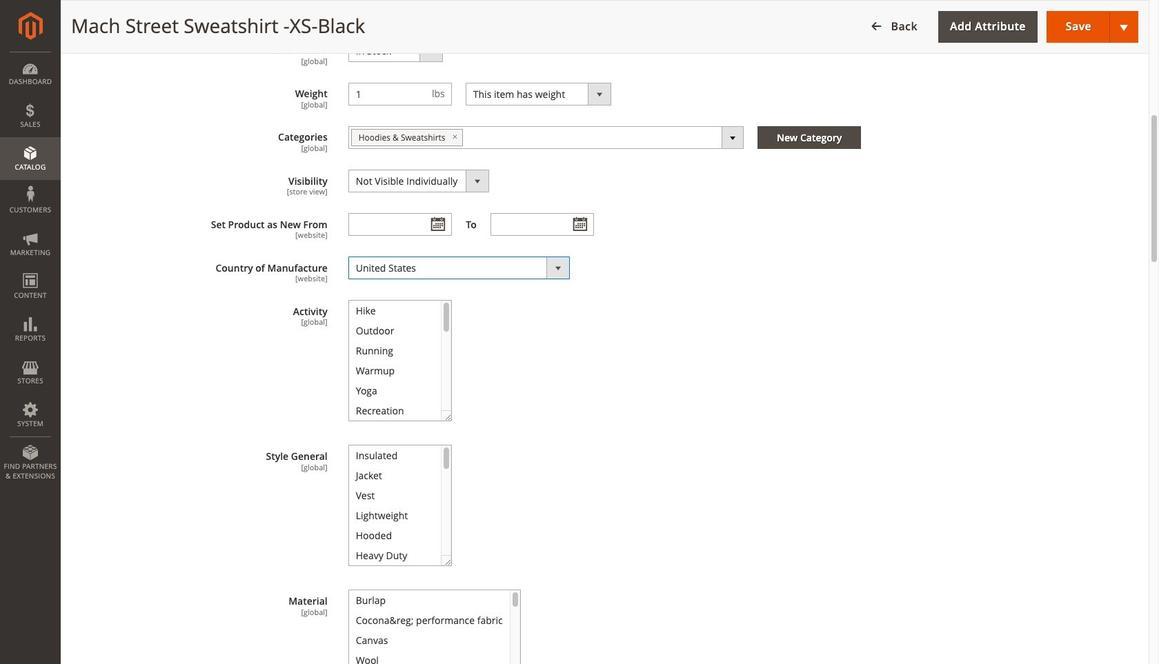 Task type: locate. For each thing, give the bounding box(es) containing it.
None text field
[[348, 213, 452, 236]]

menu bar
[[0, 52, 61, 488]]

None text field
[[349, 83, 424, 105], [490, 213, 594, 236], [349, 83, 424, 105], [490, 213, 594, 236]]



Task type: describe. For each thing, give the bounding box(es) containing it.
magento admin panel image
[[18, 12, 42, 40]]



